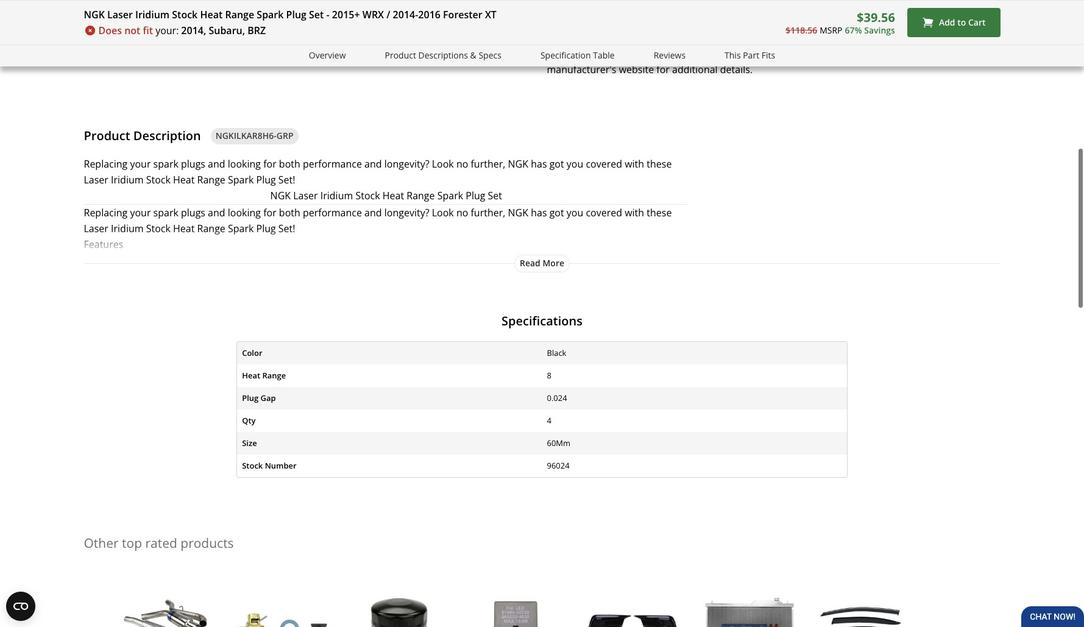 Task type: describe. For each thing, give the bounding box(es) containing it.
product descriptions & specs
[[385, 49, 502, 61]]

reviews link
[[654, 49, 686, 63]]

open widget image
[[6, 592, 35, 621]]

plug gap
[[242, 392, 276, 403]]

no for replacing your spark plugs and looking for both performance and longevity? look no further, ngk has got you covered with these laser iridium stock heat range spark plug set! features
[[456, 206, 468, 219]]

read
[[520, 257, 541, 269]]

8
[[547, 370, 552, 381]]

specification
[[541, 49, 591, 61]]

color
[[242, 347, 262, 358]]

descriptions
[[418, 49, 468, 61]]

67%
[[845, 24, 862, 36]]

replacing your spark plugs and looking for both performance and longevity? look no further, ngk has got you covered with these laser iridium stock heat range spark plug set! features
[[84, 206, 672, 251]]

this part is new and carries a full manufacturer warranty. see manufacturer's website for additional details.
[[547, 47, 955, 76]]

set! for ngk
[[278, 173, 295, 186]]

range down ngkilkar8h6- at the left top of the page
[[197, 173, 225, 186]]

add
[[939, 17, 955, 28]]

/
[[387, 8, 390, 21]]

2014,
[[181, 24, 206, 37]]

spark inside replacing your spark plugs and looking for both performance and longevity? look no further, ngk has got you covered with these laser iridium stock heat range spark plug set! features
[[228, 222, 254, 235]]

overview link
[[309, 49, 346, 63]]

0 vertical spatial set
[[309, 8, 324, 21]]

product description
[[84, 127, 201, 144]]

2015+
[[332, 8, 360, 21]]

ngk inside replacing your spark plugs and looking for both performance and longevity? look no further, ngk has got you covered with these laser iridium stock heat range spark plug set! features
[[508, 206, 528, 219]]

stock number
[[242, 460, 297, 471]]

iridium up replacing your spark plugs and looking for both performance and longevity? look no further, ngk has got you covered with these laser iridium stock heat range spark plug set! features
[[320, 189, 353, 203]]

stock down the size
[[242, 460, 263, 471]]

overview
[[309, 49, 346, 61]]

size
[[242, 438, 257, 449]]

with for replacing your spark plugs and looking for both performance and longevity? look no further, ngk has got you covered with these laser iridium stock heat range spark plug set! features
[[625, 206, 644, 219]]

and for this part is new and carries a full manufacturer warranty. see manufacturer's website for additional details.
[[750, 47, 767, 60]]

4
[[547, 415, 552, 426]]

details.
[[720, 63, 753, 76]]

-
[[326, 8, 330, 21]]

add to cart button
[[907, 8, 1000, 37]]

covered for replacing your spark plugs and looking for both performance and longevity? look no further, ngk has got you covered with these laser iridium stock heat range spark plug set! ngk laser iridium stock heat range spark plug set
[[586, 157, 622, 170]]

fine wire iridium center electrode
[[94, 254, 247, 267]]

manufacturer's
[[547, 47, 622, 60]]

warranty:
[[625, 47, 674, 60]]

wrx
[[362, 8, 384, 21]]

replacing your spark plugs and looking for both performance and longevity? look no further, ngk has got you covered with these laser iridium stock heat range spark plug set! ngk laser iridium stock heat range spark plug set
[[84, 157, 672, 203]]

heat down description
[[173, 173, 195, 186]]

full
[[811, 47, 825, 60]]

got for replacing your spark plugs and looking for both performance and longevity? look no further, ngk has got you covered with these laser iridium stock heat range spark plug set! features
[[550, 206, 564, 219]]

is
[[719, 47, 726, 60]]

reviews
[[654, 49, 686, 61]]

center
[[172, 254, 201, 267]]

performance for ngk
[[303, 157, 362, 170]]

electrode
[[204, 254, 247, 267]]

60mm
[[547, 438, 571, 449]]

for for replacing your spark plugs and looking for both performance and longevity? look no further, ngk has got you covered with these laser iridium stock heat range spark plug set! features
[[263, 206, 277, 219]]

0.024
[[547, 392, 567, 403]]

specification table
[[541, 49, 615, 61]]

looking for ngk
[[228, 157, 261, 170]]

manufacturer
[[828, 47, 890, 60]]

new
[[728, 47, 747, 60]]

subaru,
[[209, 24, 245, 37]]

$39.56 $118.56 msrp 67% savings
[[786, 9, 895, 36]]

iridium right wire
[[137, 254, 170, 267]]

grp
[[277, 130, 293, 141]]

warranty.
[[893, 47, 936, 60]]

manufacturer's warranty:
[[547, 47, 674, 60]]

to
[[958, 17, 966, 28]]

got for replacing your spark plugs and looking for both performance and longevity? look no further, ngk has got you covered with these laser iridium stock heat range spark plug set! ngk laser iridium stock heat range spark plug set
[[550, 157, 564, 170]]

features
[[84, 238, 123, 251]]

has for replacing your spark plugs and looking for both performance and longevity? look no further, ngk has got you covered with these laser iridium stock heat range spark plug set! ngk laser iridium stock heat range spark plug set
[[531, 157, 547, 170]]

iridium inside replacing your spark plugs and looking for both performance and longevity? look no further, ngk has got you covered with these laser iridium stock heat range spark plug set! features
[[111, 222, 144, 235]]

a
[[803, 47, 808, 60]]

gap
[[261, 392, 276, 403]]

range up the gap
[[262, 370, 286, 381]]

2016
[[418, 8, 441, 21]]

your for replacing your spark plugs and looking for both performance and longevity? look no further, ngk has got you covered with these laser iridium stock heat range spark plug set! ngk laser iridium stock heat range spark plug set
[[130, 157, 151, 170]]

product for product description
[[84, 127, 130, 144]]

black
[[547, 347, 566, 358]]

ngkilkar8h6-
[[216, 130, 277, 141]]

no for replacing your spark plugs and looking for both performance and longevity? look no further, ngk has got you covered with these laser iridium stock heat range spark plug set! ngk laser iridium stock heat range spark plug set
[[456, 157, 468, 170]]

these for replacing your spark plugs and looking for both performance and longevity? look no further, ngk has got you covered with these laser iridium stock heat range spark plug set! ngk laser iridium stock heat range spark plug set
[[647, 157, 672, 170]]

set inside replacing your spark plugs and looking for both performance and longevity? look no further, ngk has got you covered with these laser iridium stock heat range spark plug set! ngk laser iridium stock heat range spark plug set
[[488, 189, 502, 203]]

your for replacing your spark plugs and looking for both performance and longevity? look no further, ngk has got you covered with these laser iridium stock heat range spark plug set! features
[[130, 206, 151, 219]]

wire
[[115, 254, 135, 267]]

this part fits
[[725, 49, 775, 61]]

set! for features
[[278, 222, 295, 235]]

spark for replacing your spark plugs and looking for both performance and longevity? look no further, ngk has got you covered with these laser iridium stock heat range spark plug set! ngk laser iridium stock heat range spark plug set
[[153, 157, 178, 170]]

products
[[181, 535, 234, 552]]

manufacturer's
[[547, 63, 616, 76]]

and for replacing your spark plugs and looking for both performance and longevity? look no further, ngk has got you covered with these laser iridium stock heat range spark plug set! features
[[208, 206, 225, 219]]

stock down description
[[146, 173, 171, 186]]

number
[[265, 460, 297, 471]]

qty
[[242, 415, 256, 426]]

fits
[[762, 49, 775, 61]]

look for replacing your spark plugs and looking for both performance and longevity? look no further, ngk has got you covered with these laser iridium stock heat range spark plug set! features
[[432, 206, 454, 219]]

plug inside replacing your spark plugs and looking for both performance and longevity? look no further, ngk has got you covered with these laser iridium stock heat range spark plug set! features
[[256, 222, 276, 235]]

fine
[[94, 254, 113, 267]]

forester
[[443, 8, 483, 21]]

2014-
[[393, 8, 418, 21]]



Task type: locate. For each thing, give the bounding box(es) containing it.
for for replacing your spark plugs and looking for both performance and longevity? look no further, ngk has got you covered with these laser iridium stock heat range spark plug set! ngk laser iridium stock heat range spark plug set
[[263, 157, 277, 170]]

&
[[470, 49, 476, 61]]

replacing down product description
[[84, 157, 128, 170]]

performance for features
[[303, 206, 362, 219]]

stock up replacing your spark plugs and looking for both performance and longevity? look no further, ngk has got you covered with these laser iridium stock heat range spark plug set! features
[[356, 189, 380, 203]]

2 spark from the top
[[153, 206, 178, 219]]

looking inside replacing your spark plugs and looking for both performance and longevity? look no further, ngk has got you covered with these laser iridium stock heat range spark plug set! ngk laser iridium stock heat range spark plug set
[[228, 157, 261, 170]]

96024
[[547, 460, 570, 471]]

these for replacing your spark plugs and looking for both performance and longevity? look no further, ngk has got you covered with these laser iridium stock heat range spark plug set! features
[[647, 206, 672, 219]]

read more
[[520, 257, 564, 269]]

part
[[697, 47, 716, 60]]

covered inside replacing your spark plugs and looking for both performance and longevity? look no further, ngk has got you covered with these laser iridium stock heat range spark plug set! features
[[586, 206, 622, 219]]

specification table link
[[541, 49, 615, 63]]

stock up does not fit your: 2014, subaru, brz
[[172, 8, 198, 21]]

both inside replacing your spark plugs and looking for both performance and longevity? look no further, ngk has got you covered with these laser iridium stock heat range spark plug set! features
[[279, 206, 300, 219]]

plugs inside replacing your spark plugs and looking for both performance and longevity? look no further, ngk has got you covered with these laser iridium stock heat range spark plug set! ngk laser iridium stock heat range spark plug set
[[181, 157, 205, 170]]

1 vertical spatial got
[[550, 206, 564, 219]]

you
[[567, 157, 583, 170], [567, 206, 583, 219]]

ngkilkar8h6-grp ngk laser iridium stock heat range spark plug set - 2015+ wrx / forester xt 2014-2016, image up the subaru, at the top of the page
[[190, 0, 258, 18]]

carries
[[770, 47, 801, 60]]

part
[[743, 49, 759, 61]]

2 set! from the top
[[278, 222, 295, 235]]

msrp
[[820, 24, 843, 36]]

2 got from the top
[[550, 206, 564, 219]]

1 vertical spatial your
[[130, 206, 151, 219]]

performance inside replacing your spark plugs and looking for both performance and longevity? look no further, ngk has got you covered with these laser iridium stock heat range spark plug set! ngk laser iridium stock heat range spark plug set
[[303, 157, 362, 170]]

longevity?
[[384, 157, 429, 170], [384, 206, 429, 219]]

1 no from the top
[[456, 157, 468, 170]]

1 both from the top
[[279, 157, 300, 170]]

range inside replacing your spark plugs and looking for both performance and longevity? look no further, ngk has got you covered with these laser iridium stock heat range spark plug set! features
[[197, 222, 225, 235]]

range up electrode
[[197, 222, 225, 235]]

looking inside replacing your spark plugs and looking for both performance and longevity? look no further, ngk has got you covered with these laser iridium stock heat range spark plug set! features
[[228, 206, 261, 219]]

heat up replacing your spark plugs and looking for both performance and longevity? look no further, ngk has got you covered with these laser iridium stock heat range spark plug set! features
[[383, 189, 404, 203]]

1 these from the top
[[647, 157, 672, 170]]

look
[[432, 157, 454, 170], [432, 206, 454, 219]]

further, inside replacing your spark plugs and looking for both performance and longevity? look no further, ngk has got you covered with these laser iridium stock heat range spark plug set! features
[[471, 206, 505, 219]]

plugs down description
[[181, 157, 205, 170]]

1 vertical spatial longevity?
[[384, 206, 429, 219]]

2 look from the top
[[432, 206, 454, 219]]

additional
[[672, 63, 718, 76]]

spark down description
[[153, 157, 178, 170]]

0 vertical spatial performance
[[303, 157, 362, 170]]

table
[[593, 49, 615, 61]]

performance inside replacing your spark plugs and looking for both performance and longevity? look no further, ngk has got you covered with these laser iridium stock heat range spark plug set! features
[[303, 206, 362, 219]]

replacing inside replacing your spark plugs and looking for both performance and longevity? look no further, ngk has got you covered with these laser iridium stock heat range spark plug set! ngk laser iridium stock heat range spark plug set
[[84, 157, 128, 170]]

spark
[[257, 8, 284, 21], [228, 173, 254, 186], [437, 189, 463, 203], [228, 222, 254, 235]]

other top rated products
[[84, 535, 234, 552]]

0 vertical spatial with
[[625, 157, 644, 170]]

this inside this part is new and carries a full manufacturer warranty. see manufacturer's website for additional details.
[[676, 47, 695, 60]]

1 set! from the top
[[278, 173, 295, 186]]

laser inside replacing your spark plugs and looking for both performance and longevity? look no further, ngk has got you covered with these laser iridium stock heat range spark plug set! features
[[84, 222, 108, 235]]

0 vertical spatial further,
[[471, 157, 505, 170]]

you inside replacing your spark plugs and looking for both performance and longevity? look no further, ngk has got you covered with these laser iridium stock heat range spark plug set! features
[[567, 206, 583, 219]]

0 vertical spatial longevity?
[[384, 157, 429, 170]]

2 covered from the top
[[586, 206, 622, 219]]

2 horizontal spatial ngkilkar8h6-grp ngk laser iridium stock heat range spark plug set - 2015+ wrx / forester xt 2014-2016, image
[[337, 0, 404, 18]]

this for part
[[676, 47, 695, 60]]

0 vertical spatial look
[[432, 157, 454, 170]]

plugs for features
[[181, 206, 205, 219]]

0 vertical spatial product
[[385, 49, 416, 61]]

you inside replacing your spark plugs and looking for both performance and longevity? look no further, ngk has got you covered with these laser iridium stock heat range spark plug set! ngk laser iridium stock heat range spark plug set
[[567, 157, 583, 170]]

1 vertical spatial look
[[432, 206, 454, 219]]

spark inside replacing your spark plugs and looking for both performance and longevity? look no further, ngk has got you covered with these laser iridium stock heat range spark plug set! ngk laser iridium stock heat range spark plug set
[[153, 157, 178, 170]]

ngk
[[84, 8, 105, 21], [508, 157, 528, 170], [270, 189, 291, 203], [508, 206, 528, 219]]

you for replacing your spark plugs and looking for both performance and longevity? look no further, ngk has got you covered with these laser iridium stock heat range spark plug set! ngk laser iridium stock heat range spark plug set
[[567, 157, 583, 170]]

spark
[[153, 157, 178, 170], [153, 206, 178, 219]]

1 you from the top
[[567, 157, 583, 170]]

both for features
[[279, 206, 300, 219]]

ngkilkar8h6-grp ngk laser iridium stock heat range spark plug set - 2015+ wrx / forester xt 2014-2016, image up brz
[[264, 0, 331, 18]]

2 further, from the top
[[471, 206, 505, 219]]

more
[[543, 257, 564, 269]]

1 vertical spatial set
[[488, 189, 502, 203]]

iridium up fit
[[135, 8, 170, 21]]

fit
[[143, 24, 153, 37]]

these inside replacing your spark plugs and looking for both performance and longevity? look no further, ngk has got you covered with these laser iridium stock heat range spark plug set! features
[[647, 206, 672, 219]]

2 no from the top
[[456, 206, 468, 219]]

1 vertical spatial replacing
[[84, 206, 128, 219]]

further, for replacing your spark plugs and looking for both performance and longevity? look no further, ngk has got you covered with these laser iridium stock heat range spark plug set! features
[[471, 206, 505, 219]]

0 vertical spatial no
[[456, 157, 468, 170]]

ngkilkar8h6-grp ngk laser iridium stock heat range spark plug set - 2015+ wrx / forester xt 2014-2016, image right -
[[337, 0, 404, 18]]

1 further, from the top
[[471, 157, 505, 170]]

not
[[124, 24, 140, 37]]

set! inside replacing your spark plugs and looking for both performance and longevity? look no further, ngk has got you covered with these laser iridium stock heat range spark plug set! ngk laser iridium stock heat range spark plug set
[[278, 173, 295, 186]]

for inside this part is new and carries a full manufacturer warranty. see manufacturer's website for additional details.
[[657, 63, 670, 76]]

you for replacing your spark plugs and looking for both performance and longevity? look no further, ngk has got you covered with these laser iridium stock heat range spark plug set! features
[[567, 206, 583, 219]]

0 vertical spatial both
[[279, 157, 300, 170]]

replacing for replacing your spark plugs and looking for both performance and longevity? look no further, ngk has got you covered with these laser iridium stock heat range spark plug set! ngk laser iridium stock heat range spark plug set
[[84, 157, 128, 170]]

2 vertical spatial for
[[263, 206, 277, 219]]

your up wire
[[130, 206, 151, 219]]

2 these from the top
[[647, 206, 672, 219]]

look inside replacing your spark plugs and looking for both performance and longevity? look no further, ngk has got you covered with these laser iridium stock heat range spark plug set! features
[[432, 206, 454, 219]]

covered
[[586, 157, 622, 170], [586, 206, 622, 219]]

set
[[309, 8, 324, 21], [488, 189, 502, 203]]

spark for replacing your spark plugs and looking for both performance and longevity? look no further, ngk has got you covered with these laser iridium stock heat range spark plug set! features
[[153, 206, 178, 219]]

1 horizontal spatial this
[[725, 49, 741, 61]]

heat inside replacing your spark plugs and looking for both performance and longevity? look no further, ngk has got you covered with these laser iridium stock heat range spark plug set! features
[[173, 222, 195, 235]]

1 vertical spatial both
[[279, 206, 300, 219]]

1 vertical spatial product
[[84, 127, 130, 144]]

and
[[750, 47, 767, 60], [208, 157, 225, 170], [365, 157, 382, 170], [208, 206, 225, 219], [365, 206, 382, 219]]

plug
[[286, 8, 307, 21], [256, 173, 276, 186], [466, 189, 485, 203], [256, 222, 276, 235], [242, 392, 259, 403]]

your inside replacing your spark plugs and looking for both performance and longevity? look no further, ngk has got you covered with these laser iridium stock heat range spark plug set! ngk laser iridium stock heat range spark plug set
[[130, 157, 151, 170]]

0 vertical spatial set!
[[278, 173, 295, 186]]

these inside replacing your spark plugs and looking for both performance and longevity? look no further, ngk has got you covered with these laser iridium stock heat range spark plug set! ngk laser iridium stock heat range spark plug set
[[647, 157, 672, 170]]

website
[[619, 63, 654, 76]]

stock up fine wire iridium center electrode
[[146, 222, 171, 235]]

0 vertical spatial has
[[531, 157, 547, 170]]

further, inside replacing your spark plugs and looking for both performance and longevity? look no further, ngk has got you covered with these laser iridium stock heat range spark plug set! ngk laser iridium stock heat range spark plug set
[[471, 157, 505, 170]]

1 horizontal spatial product
[[385, 49, 416, 61]]

2 your from the top
[[130, 206, 151, 219]]

stock
[[172, 8, 198, 21], [146, 173, 171, 186], [356, 189, 380, 203], [146, 222, 171, 235], [242, 460, 263, 471]]

1 plugs from the top
[[181, 157, 205, 170]]

0 horizontal spatial this
[[676, 47, 695, 60]]

savings
[[864, 24, 895, 36]]

this part fits link
[[725, 49, 775, 63]]

both inside replacing your spark plugs and looking for both performance and longevity? look no further, ngk has got you covered with these laser iridium stock heat range spark plug set! ngk laser iridium stock heat range spark plug set
[[279, 157, 300, 170]]

plugs up center
[[181, 206, 205, 219]]

2 with from the top
[[625, 206, 644, 219]]

iridium
[[135, 8, 170, 21], [111, 173, 144, 186], [320, 189, 353, 203], [111, 222, 144, 235], [137, 254, 170, 267]]

ngkilkar8h6-grp
[[216, 130, 293, 141]]

does
[[98, 24, 122, 37]]

0 vertical spatial covered
[[586, 157, 622, 170]]

2 ngkilkar8h6-grp ngk laser iridium stock heat range spark plug set - 2015+ wrx / forester xt 2014-2016, image from the left
[[264, 0, 331, 18]]

set! inside replacing your spark plugs and looking for both performance and longevity? look no further, ngk has got you covered with these laser iridium stock heat range spark plug set! features
[[278, 222, 295, 235]]

0 horizontal spatial product
[[84, 127, 130, 144]]

covered inside replacing your spark plugs and looking for both performance and longevity? look no further, ngk has got you covered with these laser iridium stock heat range spark plug set! ngk laser iridium stock heat range spark plug set
[[586, 157, 622, 170]]

heat up center
[[173, 222, 195, 235]]

1 spark from the top
[[153, 157, 178, 170]]

0 vertical spatial these
[[647, 157, 672, 170]]

longevity? inside replacing your spark plugs and looking for both performance and longevity? look no further, ngk has got you covered with these laser iridium stock heat range spark plug set! features
[[384, 206, 429, 219]]

ngk laser iridium stock heat range spark plug set - 2015+ wrx / 2014-2016 forester xt
[[84, 8, 497, 21]]

1 vertical spatial spark
[[153, 206, 178, 219]]

1 performance from the top
[[303, 157, 362, 170]]

1 vertical spatial these
[[647, 206, 672, 219]]

specifications
[[502, 313, 583, 329]]

longevity? for features
[[384, 206, 429, 219]]

2 looking from the top
[[228, 206, 261, 219]]

has
[[531, 157, 547, 170], [531, 206, 547, 219]]

1 vertical spatial with
[[625, 206, 644, 219]]

has inside replacing your spark plugs and looking for both performance and longevity? look no further, ngk has got you covered with these laser iridium stock heat range spark plug set! features
[[531, 206, 547, 219]]

product for product descriptions & specs
[[385, 49, 416, 61]]

further,
[[471, 157, 505, 170], [471, 206, 505, 219]]

look inside replacing your spark plugs and looking for both performance and longevity? look no further, ngk has got you covered with these laser iridium stock heat range spark plug set! ngk laser iridium stock heat range spark plug set
[[432, 157, 454, 170]]

got inside replacing your spark plugs and looking for both performance and longevity? look no further, ngk has got you covered with these laser iridium stock heat range spark plug set! features
[[550, 206, 564, 219]]

product descriptions & specs link
[[385, 49, 502, 63]]

other
[[84, 535, 119, 552]]

1 vertical spatial covered
[[586, 206, 622, 219]]

range up the subaru, at the top of the page
[[225, 8, 254, 21]]

2 longevity? from the top
[[384, 206, 429, 219]]

spark inside replacing your spark plugs and looking for both performance and longevity? look no further, ngk has got you covered with these laser iridium stock heat range spark plug set! features
[[153, 206, 178, 219]]

product down 2014-
[[385, 49, 416, 61]]

does not fit your: 2014, subaru, brz
[[98, 24, 266, 37]]

plugs for ngk
[[181, 157, 205, 170]]

iridium down product description
[[111, 173, 144, 186]]

1 got from the top
[[550, 157, 564, 170]]

specs
[[479, 49, 502, 61]]

1 vertical spatial looking
[[228, 206, 261, 219]]

0 vertical spatial got
[[550, 157, 564, 170]]

cart
[[968, 17, 986, 28]]

this up additional
[[676, 47, 695, 60]]

with for replacing your spark plugs and looking for both performance and longevity? look no further, ngk has got you covered with these laser iridium stock heat range spark plug set! ngk laser iridium stock heat range spark plug set
[[625, 157, 644, 170]]

stock inside replacing your spark plugs and looking for both performance and longevity? look no further, ngk has got you covered with these laser iridium stock heat range spark plug set! features
[[146, 222, 171, 235]]

1 ngkilkar8h6-grp ngk laser iridium stock heat range spark plug set - 2015+ wrx / forester xt 2014-2016, image from the left
[[190, 0, 258, 18]]

got inside replacing your spark plugs and looking for both performance and longevity? look no further, ngk has got you covered with these laser iridium stock heat range spark plug set! ngk laser iridium stock heat range spark plug set
[[550, 157, 564, 170]]

and for replacing your spark plugs and looking for both performance and longevity? look no further, ngk has got you covered with these laser iridium stock heat range spark plug set! ngk laser iridium stock heat range spark plug set
[[208, 157, 225, 170]]

further, for replacing your spark plugs and looking for both performance and longevity? look no further, ngk has got you covered with these laser iridium stock heat range spark plug set! ngk laser iridium stock heat range spark plug set
[[471, 157, 505, 170]]

2 both from the top
[[279, 206, 300, 219]]

$39.56
[[857, 9, 895, 25]]

replacing up "features"
[[84, 206, 128, 219]]

1 has from the top
[[531, 157, 547, 170]]

0 vertical spatial plugs
[[181, 157, 205, 170]]

looking
[[228, 157, 261, 170], [228, 206, 261, 219]]

has for replacing your spark plugs and looking for both performance and longevity? look no further, ngk has got you covered with these laser iridium stock heat range spark plug set! features
[[531, 206, 547, 219]]

1 vertical spatial plugs
[[181, 206, 205, 219]]

iridium up "features"
[[111, 222, 144, 235]]

this up the details.
[[725, 49, 741, 61]]

replacing
[[84, 157, 128, 170], [84, 206, 128, 219]]

1 covered from the top
[[586, 157, 622, 170]]

your:
[[156, 24, 179, 37]]

longevity? for ngk
[[384, 157, 429, 170]]

has inside replacing your spark plugs and looking for both performance and longevity? look no further, ngk has got you covered with these laser iridium stock heat range spark plug set! ngk laser iridium stock heat range spark plug set
[[531, 157, 547, 170]]

0 vertical spatial replacing
[[84, 157, 128, 170]]

1 looking from the top
[[228, 157, 261, 170]]

1 replacing from the top
[[84, 157, 128, 170]]

top
[[122, 535, 142, 552]]

laser
[[107, 8, 133, 21], [84, 173, 108, 186], [293, 189, 318, 203], [84, 222, 108, 235]]

go to right image image
[[409, 0, 424, 4]]

0 vertical spatial your
[[130, 157, 151, 170]]

1 vertical spatial no
[[456, 206, 468, 219]]

0 horizontal spatial ngkilkar8h6-grp ngk laser iridium stock heat range spark plug set - 2015+ wrx / forester xt 2014-2016, image
[[190, 0, 258, 18]]

2 you from the top
[[567, 206, 583, 219]]

xt
[[485, 8, 497, 21]]

both for ngk
[[279, 157, 300, 170]]

0 vertical spatial looking
[[228, 157, 261, 170]]

2 has from the top
[[531, 206, 547, 219]]

replacing for replacing your spark plugs and looking for both performance and longevity? look no further, ngk has got you covered with these laser iridium stock heat range spark plug set! features
[[84, 206, 128, 219]]

brz
[[248, 24, 266, 37]]

2 performance from the top
[[303, 206, 362, 219]]

longevity? inside replacing your spark plugs and looking for both performance and longevity? look no further, ngk has got you covered with these laser iridium stock heat range spark plug set! ngk laser iridium stock heat range spark plug set
[[384, 157, 429, 170]]

0 vertical spatial you
[[567, 157, 583, 170]]

1 vertical spatial you
[[567, 206, 583, 219]]

this for part
[[725, 49, 741, 61]]

0 horizontal spatial set
[[309, 8, 324, 21]]

1 longevity? from the top
[[384, 157, 429, 170]]

spark up fine wire iridium center electrode
[[153, 206, 178, 219]]

covered for replacing your spark plugs and looking for both performance and longevity? look no further, ngk has got you covered with these laser iridium stock heat range spark plug set! features
[[586, 206, 622, 219]]

product
[[385, 49, 416, 61], [84, 127, 130, 144]]

looking for features
[[228, 206, 261, 219]]

with inside replacing your spark plugs and looking for both performance and longevity? look no further, ngk has got you covered with these laser iridium stock heat range spark plug set! features
[[625, 206, 644, 219]]

1 vertical spatial set!
[[278, 222, 295, 235]]

1 vertical spatial performance
[[303, 206, 362, 219]]

1 vertical spatial for
[[263, 157, 277, 170]]

heat down color
[[242, 370, 260, 381]]

your inside replacing your spark plugs and looking for both performance and longevity? look no further, ngk has got you covered with these laser iridium stock heat range spark plug set! features
[[130, 206, 151, 219]]

your
[[130, 157, 151, 170], [130, 206, 151, 219]]

1 with from the top
[[625, 157, 644, 170]]

rated
[[145, 535, 177, 552]]

look for replacing your spark plugs and looking for both performance and longevity? look no further, ngk has got you covered with these laser iridium stock heat range spark plug set! ngk laser iridium stock heat range spark plug set
[[432, 157, 454, 170]]

heat up the subaru, at the top of the page
[[200, 8, 223, 21]]

set!
[[278, 173, 295, 186], [278, 222, 295, 235]]

2 plugs from the top
[[181, 206, 205, 219]]

plugs inside replacing your spark plugs and looking for both performance and longevity? look no further, ngk has got you covered with these laser iridium stock heat range spark plug set! features
[[181, 206, 205, 219]]

your down product description
[[130, 157, 151, 170]]

1 vertical spatial further,
[[471, 206, 505, 219]]

range up replacing your spark plugs and looking for both performance and longevity? look no further, ngk has got you covered with these laser iridium stock heat range spark plug set! features
[[407, 189, 435, 203]]

add to cart
[[939, 17, 986, 28]]

for inside replacing your spark plugs and looking for both performance and longevity? look no further, ngk has got you covered with these laser iridium stock heat range spark plug set! ngk laser iridium stock heat range spark plug set
[[263, 157, 277, 170]]

1 vertical spatial has
[[531, 206, 547, 219]]

for
[[657, 63, 670, 76], [263, 157, 277, 170], [263, 206, 277, 219]]

1 horizontal spatial set
[[488, 189, 502, 203]]

1 your from the top
[[130, 157, 151, 170]]

1 look from the top
[[432, 157, 454, 170]]

looking up electrode
[[228, 206, 261, 219]]

2 replacing from the top
[[84, 206, 128, 219]]

no inside replacing your spark plugs and looking for both performance and longevity? look no further, ngk has got you covered with these laser iridium stock heat range spark plug set! ngk laser iridium stock heat range spark plug set
[[456, 157, 468, 170]]

heat range
[[242, 370, 286, 381]]

ngkilkar8h6-grp ngk laser iridium stock heat range spark plug set - 2015+ wrx / forester xt 2014-2016, image
[[190, 0, 258, 18], [264, 0, 331, 18], [337, 0, 404, 18]]

1 horizontal spatial ngkilkar8h6-grp ngk laser iridium stock heat range spark plug set - 2015+ wrx / forester xt 2014-2016, image
[[264, 0, 331, 18]]

with inside replacing your spark plugs and looking for both performance and longevity? look no further, ngk has got you covered with these laser iridium stock heat range spark plug set! ngk laser iridium stock heat range spark plug set
[[625, 157, 644, 170]]

replacing inside replacing your spark plugs and looking for both performance and longevity? look no further, ngk has got you covered with these laser iridium stock heat range spark plug set! features
[[84, 206, 128, 219]]

see
[[939, 47, 955, 60]]

for inside replacing your spark plugs and looking for both performance and longevity? look no further, ngk has got you covered with these laser iridium stock heat range spark plug set! features
[[263, 206, 277, 219]]

$118.56
[[786, 24, 817, 36]]

no inside replacing your spark plugs and looking for both performance and longevity? look no further, ngk has got you covered with these laser iridium stock heat range spark plug set! features
[[456, 206, 468, 219]]

3 ngkilkar8h6-grp ngk laser iridium stock heat range spark plug set - 2015+ wrx / forester xt 2014-2016, image from the left
[[337, 0, 404, 18]]

description
[[133, 127, 201, 144]]

these
[[647, 157, 672, 170], [647, 206, 672, 219]]

plugs
[[181, 157, 205, 170], [181, 206, 205, 219]]

0 vertical spatial spark
[[153, 157, 178, 170]]

0 vertical spatial for
[[657, 63, 670, 76]]

product left description
[[84, 127, 130, 144]]

looking down ngkilkar8h6- at the left top of the page
[[228, 157, 261, 170]]

and inside this part is new and carries a full manufacturer warranty. see manufacturer's website for additional details.
[[750, 47, 767, 60]]



Task type: vqa. For each thing, say whether or not it's contained in the screenshot.
button ICON
no



